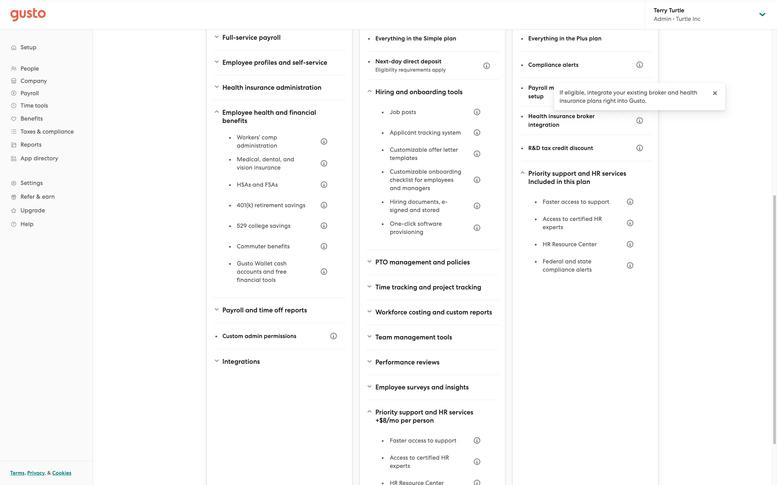 Task type: vqa. For each thing, say whether or not it's contained in the screenshot.
computer within the the "Develop technology products to sell such as software, electronics, computer hardware, semiconductors, crypto/web3, etc"
no



Task type: locate. For each thing, give the bounding box(es) containing it.
0 horizontal spatial payroll
[[21, 90, 39, 97]]

access for included
[[543, 216, 561, 222]]

the for simple
[[413, 35, 422, 42]]

access to certified hr experts for person
[[390, 454, 449, 470]]

1 horizontal spatial services
[[603, 170, 627, 178]]

, left cookies button at the left bottom
[[45, 470, 46, 476]]

tracking right project on the bottom right
[[456, 283, 482, 291]]

0 vertical spatial certified
[[570, 216, 593, 222]]

time
[[259, 306, 273, 314]]

and inside priority support and hr services included in this plan
[[578, 170, 591, 178]]

& left cookies
[[47, 470, 51, 476]]

benefits up the workers'
[[223, 117, 248, 125]]

commuter benefits
[[237, 243, 290, 250]]

0 vertical spatial health
[[680, 89, 698, 96]]

1 vertical spatial service
[[306, 59, 328, 66]]

support
[[553, 170, 577, 178], [588, 198, 610, 205], [400, 409, 424, 416], [435, 437, 457, 444]]

management for pto
[[390, 258, 432, 266]]

plan right plus
[[589, 35, 602, 42]]

1 vertical spatial customizable
[[390, 168, 427, 175]]

services inside the 'priority support and hr services +$8/mo per person'
[[449, 409, 474, 416]]

customizable up the checklist
[[390, 168, 427, 175]]

0 vertical spatial hiring
[[376, 88, 394, 96]]

administration inside dropdown button
[[276, 84, 322, 92]]

support inside priority support and hr services included in this plan
[[553, 170, 577, 178]]

1 horizontal spatial the
[[566, 35, 576, 42]]

hiring
[[376, 88, 394, 96], [390, 198, 407, 205]]

benefits up the 'cash'
[[268, 243, 290, 250]]

1 vertical spatial administration
[[237, 142, 278, 149]]

performance reviews
[[376, 358, 440, 366]]

1 vertical spatial hiring
[[390, 198, 407, 205]]

faster access to support down person
[[390, 437, 457, 444]]

1 horizontal spatial payroll
[[223, 306, 244, 314]]

terms
[[10, 470, 25, 476]]

1 vertical spatial faster
[[390, 437, 407, 444]]

hiring inside hiring documents, e- signed and stored
[[390, 198, 407, 205]]

support up this
[[553, 170, 577, 178]]

1 horizontal spatial faster access to support
[[543, 198, 610, 205]]

experts for included
[[543, 224, 564, 231]]

performance reviews button
[[367, 354, 499, 371]]

insurance down dental, at the top
[[254, 164, 281, 171]]

faster
[[543, 198, 560, 205], [390, 437, 407, 444]]

reports right off
[[285, 306, 307, 314]]

0 vertical spatial benefits
[[223, 117, 248, 125]]

apply
[[432, 67, 446, 73]]

0 vertical spatial faster
[[543, 198, 560, 205]]

to
[[581, 198, 587, 205], [563, 216, 569, 222], [428, 437, 434, 444], [410, 454, 416, 461]]

priority
[[529, 170, 551, 178], [376, 409, 398, 416]]

1 horizontal spatial faster
[[543, 198, 560, 205]]

health inside employee health and financial benefits
[[254, 109, 274, 117]]

privacy
[[27, 470, 45, 476]]

faster access to support down this
[[543, 198, 610, 205]]

health insurance administration
[[223, 84, 322, 92]]

the left the 'simple' on the right of page
[[413, 35, 422, 42]]

broker
[[649, 89, 667, 96], [577, 113, 595, 120]]

insights
[[446, 384, 469, 391]]

2 vertical spatial employee
[[376, 384, 406, 391]]

access to certified hr experts for this
[[543, 216, 602, 231]]

included
[[529, 178, 555, 186]]

1 vertical spatial broker
[[577, 113, 595, 120]]

compliance up reports link
[[43, 128, 74, 135]]

insurance
[[245, 84, 275, 92], [560, 97, 586, 104], [549, 113, 576, 120], [254, 164, 281, 171]]

0 vertical spatial employee
[[223, 59, 253, 66]]

in up direct on the right of the page
[[407, 35, 412, 42]]

1 vertical spatial access
[[409, 437, 427, 444]]

services for priority support and hr services +$8/mo per person
[[449, 409, 474, 416]]

1 the from the left
[[413, 35, 422, 42]]

0 horizontal spatial health
[[223, 84, 243, 92]]

everything up day
[[376, 35, 405, 42]]

employee up the workers'
[[223, 109, 253, 117]]

0 horizontal spatial access
[[409, 437, 427, 444]]

1 vertical spatial health
[[529, 113, 548, 120]]

pto
[[376, 258, 388, 266]]

0 horizontal spatial financial
[[237, 277, 261, 283]]

1 vertical spatial certified
[[417, 454, 440, 461]]

1 horizontal spatial health
[[529, 113, 548, 120]]

0 horizontal spatial services
[[449, 409, 474, 416]]

1 vertical spatial compliance
[[543, 266, 575, 273]]

0 horizontal spatial faster access to support
[[390, 437, 457, 444]]

inc
[[693, 15, 701, 22]]

refer & earn
[[21, 193, 55, 200]]

plan for everything in the simple plan
[[444, 35, 457, 42]]

financial inside gusto wallet cash accounts and free financial tools
[[237, 277, 261, 283]]

broker right existing
[[649, 89, 667, 96]]

r&d tax credit discount
[[529, 144, 594, 152]]

0 vertical spatial management
[[390, 258, 432, 266]]

cash
[[274, 260, 287, 267]]

2 everything from the left
[[529, 35, 558, 42]]

compliance inside dropdown button
[[43, 128, 74, 135]]

medical,
[[237, 156, 261, 163]]

1 horizontal spatial everything
[[529, 35, 558, 42]]

1 horizontal spatial access to certified hr experts
[[543, 216, 602, 231]]

plan for everything in the plus plan
[[589, 35, 602, 42]]

2 the from the left
[[566, 35, 576, 42]]

1 horizontal spatial benefits
[[268, 243, 290, 250]]

insurance down eligible,
[[560, 97, 586, 104]]

service
[[236, 34, 257, 41], [306, 59, 328, 66]]

and inside the customizable onboarding checklist for employees and managers
[[390, 185, 401, 192]]

employee down full-
[[223, 59, 253, 66]]

1 horizontal spatial ,
[[45, 470, 46, 476]]

1 vertical spatial benefits
[[268, 243, 290, 250]]

0 vertical spatial savings
[[285, 202, 306, 209]]

priority inside the 'priority support and hr services +$8/mo per person'
[[376, 409, 398, 416]]

time tools
[[21, 102, 48, 109]]

list containing people
[[0, 62, 93, 231]]

1 vertical spatial time
[[376, 283, 391, 291]]

full-service payroll
[[223, 34, 281, 41]]

, left the privacy link
[[25, 470, 26, 476]]

migration
[[549, 84, 577, 92]]

everything for everything in the simple plan
[[376, 35, 405, 42]]

customizable up templates
[[390, 146, 427, 153]]

savings for 529 college savings
[[270, 222, 291, 229]]

access down person
[[409, 437, 427, 444]]

time down pto
[[376, 283, 391, 291]]

plan right the 'simple' on the right of page
[[444, 35, 457, 42]]

financial down accounts at the left bottom of page
[[237, 277, 261, 283]]

tools inside gusto wallet cash accounts and free financial tools
[[263, 277, 276, 283]]

plan right this
[[577, 178, 591, 186]]

support inside the 'priority support and hr services +$8/mo per person'
[[400, 409, 424, 416]]

offer
[[429, 146, 442, 153]]

0 vertical spatial compliance
[[43, 128, 74, 135]]

0 horizontal spatial time
[[21, 102, 34, 109]]

terry
[[654, 7, 668, 14]]

setup
[[529, 93, 544, 100]]

this
[[564, 178, 575, 186]]

0 horizontal spatial health
[[254, 109, 274, 117]]

reviews
[[417, 358, 440, 366]]

financial
[[290, 109, 316, 117], [237, 277, 261, 283]]

priority inside priority support and hr services included in this plan
[[529, 170, 551, 178]]

0 horizontal spatial access
[[390, 454, 408, 461]]

financial inside employee health and financial benefits
[[290, 109, 316, 117]]

benefits
[[223, 117, 248, 125], [268, 243, 290, 250]]

turtle right •
[[676, 15, 692, 22]]

0 horizontal spatial benefits
[[223, 117, 248, 125]]

tax
[[542, 144, 551, 152]]

workers' comp administration
[[237, 134, 278, 149]]

employee surveys and insights button
[[367, 379, 499, 396]]

1 vertical spatial access
[[390, 454, 408, 461]]

0 horizontal spatial the
[[413, 35, 422, 42]]

hiring and onboarding tools
[[376, 88, 463, 96]]

1 vertical spatial &
[[36, 193, 40, 200]]

hiring and onboarding tools button
[[367, 84, 499, 100]]

0 horizontal spatial broker
[[577, 113, 595, 120]]

0 horizontal spatial certified
[[417, 454, 440, 461]]

compliance down federal
[[543, 266, 575, 273]]

health inside health insurance broker integration
[[529, 113, 548, 120]]

hiring down eligibility
[[376, 88, 394, 96]]

templates
[[390, 155, 418, 161]]

1 horizontal spatial financial
[[290, 109, 316, 117]]

payroll up custom
[[223, 306, 244, 314]]

health inside dropdown button
[[223, 84, 243, 92]]

services inside priority support and hr services included in this plan
[[603, 170, 627, 178]]

and inside employee health and financial benefits
[[276, 109, 288, 117]]

0 horizontal spatial priority
[[376, 409, 398, 416]]

0 vertical spatial priority
[[529, 170, 551, 178]]

the for plus
[[566, 35, 576, 42]]

0 vertical spatial access to certified hr experts
[[543, 216, 602, 231]]

1 vertical spatial access to certified hr experts
[[390, 454, 449, 470]]

onboarding up employees
[[429, 168, 462, 175]]

savings right retirement
[[285, 202, 306, 209]]

administration down the workers'
[[237, 142, 278, 149]]

access for +$8/mo
[[390, 454, 408, 461]]

insurance inside health insurance broker integration
[[549, 113, 576, 120]]

time up benefits at the top left
[[21, 102, 34, 109]]

access
[[562, 198, 580, 205], [409, 437, 427, 444]]

1 horizontal spatial certified
[[570, 216, 593, 222]]

0 vertical spatial time
[[21, 102, 34, 109]]

0 vertical spatial access
[[562, 198, 580, 205]]

reports for workforce costing and custom reports
[[470, 308, 493, 316]]

1 horizontal spatial time
[[376, 283, 391, 291]]

priority up included
[[529, 170, 551, 178]]

broker down plans
[[577, 113, 595, 120]]

2 horizontal spatial tracking
[[456, 283, 482, 291]]

workforce costing and custom reports
[[376, 308, 493, 316]]

tools inside gusto navigation element
[[35, 102, 48, 109]]

and inside 'payroll migration and account setup'
[[578, 84, 589, 92]]

pto management and policies button
[[367, 254, 499, 271]]

for
[[415, 177, 423, 183]]

0 vertical spatial &
[[37, 128, 41, 135]]

0 horizontal spatial access to certified hr experts
[[390, 454, 449, 470]]

priority up +$8/mo
[[376, 409, 398, 416]]

if
[[560, 89, 564, 96]]

turtle up •
[[669, 7, 685, 14]]

1 horizontal spatial compliance
[[543, 266, 575, 273]]

1 vertical spatial management
[[394, 333, 436, 341]]

reports for payroll and time off reports
[[285, 306, 307, 314]]

1 vertical spatial savings
[[270, 222, 291, 229]]

customizable inside the customizable onboarding checklist for employees and managers
[[390, 168, 427, 175]]

& right taxes
[[37, 128, 41, 135]]

tracking
[[418, 129, 441, 136], [392, 283, 418, 291], [456, 283, 482, 291]]

alerts up migration
[[563, 61, 579, 68]]

& for compliance
[[37, 128, 41, 135]]

0 horizontal spatial experts
[[390, 463, 410, 470]]

0 vertical spatial onboarding
[[410, 88, 446, 96]]

payroll
[[529, 84, 548, 92], [21, 90, 39, 97], [223, 306, 244, 314]]

1 horizontal spatial tracking
[[418, 129, 441, 136]]

tracking up workforce
[[392, 283, 418, 291]]

priority for priority support and hr services +$8/mo per person
[[376, 409, 398, 416]]

1 horizontal spatial reports
[[470, 308, 493, 316]]

1 everything from the left
[[376, 35, 405, 42]]

tracking up offer in the right of the page
[[418, 129, 441, 136]]

faster down the per
[[390, 437, 407, 444]]

performance
[[376, 358, 415, 366]]

0 horizontal spatial tracking
[[392, 283, 418, 291]]

0 horizontal spatial reports
[[285, 306, 307, 314]]

reports right the custom
[[470, 308, 493, 316]]

employee for employee surveys and insights
[[376, 384, 406, 391]]

and inside dropdown button
[[432, 384, 444, 391]]

0 vertical spatial financial
[[290, 109, 316, 117]]

administration down self-
[[276, 84, 322, 92]]

0 vertical spatial broker
[[649, 89, 667, 96]]

management right pto
[[390, 258, 432, 266]]

hiring inside hiring and onboarding tools dropdown button
[[376, 88, 394, 96]]

per
[[401, 417, 411, 425]]

payroll and time off reports button
[[214, 302, 346, 319]]

1 customizable from the top
[[390, 146, 427, 153]]

dialog main content element
[[555, 83, 726, 110]]

0 horizontal spatial compliance
[[43, 128, 74, 135]]

terry turtle admin • turtle inc
[[654, 7, 701, 22]]

app directory
[[21, 155, 58, 162]]

payroll up setup
[[529, 84, 548, 92]]

alerts down state
[[577, 266, 592, 273]]

cookies button
[[52, 469, 71, 477]]

directory
[[34, 155, 58, 162]]

payroll down company
[[21, 90, 39, 97]]

hiring up signed
[[390, 198, 407, 205]]

1 horizontal spatial access
[[543, 216, 561, 222]]

1 horizontal spatial experts
[[543, 224, 564, 231]]

full-service payroll button
[[214, 29, 346, 46]]

payroll inside 'payroll migration and account setup'
[[529, 84, 548, 92]]

payroll for payroll and time off reports
[[223, 306, 244, 314]]

list
[[0, 62, 93, 231], [383, 105, 485, 242], [229, 133, 332, 290], [536, 194, 638, 279], [383, 433, 485, 485]]

&
[[37, 128, 41, 135], [36, 193, 40, 200], [47, 470, 51, 476]]

one-
[[390, 220, 405, 227]]

management down costing in the right of the page
[[394, 333, 436, 341]]

0 horizontal spatial service
[[236, 34, 257, 41]]

payroll inside dropdown button
[[223, 306, 244, 314]]

access down this
[[562, 198, 580, 205]]

0 vertical spatial alerts
[[563, 61, 579, 68]]

next-day direct deposit eligibility requirements apply
[[376, 58, 446, 73]]

support down the 'priority support and hr services +$8/mo per person'
[[435, 437, 457, 444]]

the left plus
[[566, 35, 576, 42]]

onboarding down apply
[[410, 88, 446, 96]]

1 horizontal spatial health
[[680, 89, 698, 96]]

1 vertical spatial turtle
[[676, 15, 692, 22]]

1 vertical spatial experts
[[390, 463, 410, 470]]

hr inside the 'priority support and hr services +$8/mo per person'
[[439, 409, 448, 416]]

0 vertical spatial experts
[[543, 224, 564, 231]]

1 vertical spatial onboarding
[[429, 168, 462, 175]]

time
[[21, 102, 34, 109], [376, 283, 391, 291]]

health for health insurance administration
[[223, 84, 243, 92]]

the
[[413, 35, 422, 42], [566, 35, 576, 42]]

hsas and fsas
[[237, 181, 278, 188]]

certified for person
[[417, 454, 440, 461]]

college
[[249, 222, 269, 229]]

savings right college
[[270, 222, 291, 229]]

employee inside employee health and financial benefits
[[223, 109, 253, 117]]

0 vertical spatial health
[[223, 84, 243, 92]]

1 vertical spatial alerts
[[577, 266, 592, 273]]

setup
[[21, 44, 37, 51]]

financial down health insurance administration dropdown button
[[290, 109, 316, 117]]

1 vertical spatial financial
[[237, 277, 261, 283]]

company
[[21, 77, 47, 84]]

service inside dropdown button
[[306, 59, 328, 66]]

2 customizable from the top
[[390, 168, 427, 175]]

customizable for for
[[390, 168, 427, 175]]

admin
[[245, 333, 263, 340]]

0 horizontal spatial faster
[[390, 437, 407, 444]]

1 vertical spatial health
[[254, 109, 274, 117]]

time inside gusto navigation element
[[21, 102, 34, 109]]

earn
[[42, 193, 55, 200]]

faster for +$8/mo
[[390, 437, 407, 444]]

gusto
[[237, 260, 253, 267]]

employees
[[424, 177, 454, 183]]

applicant tracking system
[[390, 129, 461, 136]]

faster down included
[[543, 198, 560, 205]]

customizable offer letter templates
[[390, 146, 458, 161]]

everything in the plus plan
[[529, 35, 602, 42]]

& inside dropdown button
[[37, 128, 41, 135]]

free
[[276, 268, 287, 275]]

0 vertical spatial administration
[[276, 84, 322, 92]]

r&d
[[529, 144, 541, 152]]

checklist
[[390, 177, 414, 183]]

customizable inside customizable offer letter templates
[[390, 146, 427, 153]]

priority support and hr services included in this plan
[[529, 170, 627, 186]]

employee inside dropdown button
[[376, 384, 406, 391]]

hiring for hiring documents, e- signed and stored
[[390, 198, 407, 205]]

integrations button
[[214, 354, 346, 370]]

employee down performance
[[376, 384, 406, 391]]

applicant
[[390, 129, 417, 136]]

1 vertical spatial priority
[[376, 409, 398, 416]]

broker inside if eligible, integrate your existing broker and health insurance plans right into gusto.
[[649, 89, 667, 96]]

support up the per
[[400, 409, 424, 416]]

1 horizontal spatial service
[[306, 59, 328, 66]]

tracking for time
[[392, 283, 418, 291]]

2 horizontal spatial payroll
[[529, 84, 548, 92]]

& left earn
[[36, 193, 40, 200]]

1 vertical spatial services
[[449, 409, 474, 416]]

in for plus
[[560, 35, 565, 42]]

0 horizontal spatial everything
[[376, 35, 405, 42]]

0 horizontal spatial ,
[[25, 470, 26, 476]]

in left this
[[557, 178, 563, 186]]

everything up compliance at the top
[[529, 35, 558, 42]]

1 horizontal spatial priority
[[529, 170, 551, 178]]

1 horizontal spatial broker
[[649, 89, 667, 96]]

0 vertical spatial service
[[236, 34, 257, 41]]

payroll inside dropdown button
[[21, 90, 39, 97]]

& for earn
[[36, 193, 40, 200]]

software
[[418, 220, 442, 227]]

services for priority support and hr services included in this plan
[[603, 170, 627, 178]]

plan
[[444, 35, 457, 42], [589, 35, 602, 42], [577, 178, 591, 186]]

1 vertical spatial faster access to support
[[390, 437, 457, 444]]

integrate
[[588, 89, 612, 96]]

insurance up integration
[[549, 113, 576, 120]]

1 horizontal spatial access
[[562, 198, 580, 205]]

0 vertical spatial faster access to support
[[543, 198, 610, 205]]

credit
[[553, 144, 569, 152]]

savings for 401(k) retirement savings
[[285, 202, 306, 209]]

insurance down profiles
[[245, 84, 275, 92]]

in left plus
[[560, 35, 565, 42]]

,
[[25, 470, 26, 476], [45, 470, 46, 476]]

access for person
[[409, 437, 427, 444]]



Task type: describe. For each thing, give the bounding box(es) containing it.
benefits
[[21, 115, 43, 122]]

compliance
[[529, 61, 562, 68]]

help link
[[7, 218, 86, 230]]

pto management and policies
[[376, 258, 470, 266]]

health for health insurance broker integration
[[529, 113, 548, 120]]

everything for everything in the plus plan
[[529, 35, 558, 42]]

surveys
[[407, 384, 430, 391]]

permissions
[[264, 333, 297, 340]]

health inside if eligible, integrate your existing broker and health insurance plans right into gusto.
[[680, 89, 698, 96]]

employee for employee profiles and self-service
[[223, 59, 253, 66]]

click
[[405, 220, 416, 227]]

employee health and financial benefits
[[223, 109, 316, 125]]

one-click software provisioning
[[390, 220, 442, 235]]

retirement
[[255, 202, 284, 209]]

upgrade link
[[7, 204, 86, 217]]

compliance inside the federal and state compliance alerts
[[543, 266, 575, 273]]

taxes & compliance
[[21, 128, 74, 135]]

everything in the simple plan
[[376, 35, 457, 42]]

costing
[[409, 308, 431, 316]]

settings
[[21, 180, 43, 186]]

eligible,
[[565, 89, 586, 96]]

off
[[275, 306, 283, 314]]

workforce costing and custom reports button
[[367, 304, 499, 321]]

resource
[[553, 241, 577, 248]]

and inside the federal and state compliance alerts
[[565, 258, 576, 265]]

app
[[21, 155, 32, 162]]

gusto wallet cash accounts and free financial tools
[[237, 260, 287, 283]]

posts
[[402, 109, 417, 115]]

integrations
[[223, 358, 260, 366]]

documents,
[[408, 198, 441, 205]]

faster access to support for person
[[390, 437, 457, 444]]

your
[[614, 89, 626, 96]]

list containing job posts
[[383, 105, 485, 242]]

certified for this
[[570, 216, 593, 222]]

hsas
[[237, 181, 251, 188]]

refer
[[21, 193, 35, 200]]

full-
[[223, 34, 236, 41]]

hr resource center
[[543, 241, 597, 248]]

policies
[[447, 258, 470, 266]]

upgrade
[[21, 207, 45, 214]]

and inside gusto wallet cash accounts and free financial tools
[[263, 268, 274, 275]]

onboarding inside dropdown button
[[410, 88, 446, 96]]

hiring documents, e- signed and stored
[[390, 198, 448, 214]]

plus
[[577, 35, 588, 42]]

project
[[433, 283, 455, 291]]

hiring for hiring and onboarding tools
[[376, 88, 394, 96]]

onboarding inside the customizable onboarding checklist for employees and managers
[[429, 168, 462, 175]]

benefits inside employee health and financial benefits
[[223, 117, 248, 125]]

federal
[[543, 258, 564, 265]]

0 vertical spatial turtle
[[669, 7, 685, 14]]

time tools button
[[7, 99, 86, 112]]

in for simple
[[407, 35, 412, 42]]

employee profiles and self-service button
[[214, 54, 346, 71]]

payroll for payroll
[[21, 90, 39, 97]]

health insurance broker integration
[[529, 113, 595, 129]]

broker inside health insurance broker integration
[[577, 113, 595, 120]]

and inside medical, dental, and vision insurance
[[283, 156, 294, 163]]

cookies
[[52, 470, 71, 476]]

list containing workers' comp administration
[[229, 133, 332, 290]]

refer & earn link
[[7, 191, 86, 203]]

service inside "dropdown button"
[[236, 34, 257, 41]]

home image
[[10, 8, 46, 21]]

next-
[[376, 58, 391, 65]]

comp
[[262, 134, 277, 141]]

payroll
[[259, 34, 281, 41]]

support down priority support and hr services included in this plan
[[588, 198, 610, 205]]

and inside the 'priority support and hr services +$8/mo per person'
[[425, 409, 437, 416]]

tracking for applicant
[[418, 129, 441, 136]]

app directory link
[[7, 152, 86, 165]]

administration for comp
[[237, 142, 278, 149]]

in inside priority support and hr services included in this plan
[[557, 178, 563, 186]]

administration for insurance
[[276, 84, 322, 92]]

vision
[[237, 164, 253, 171]]

payroll for payroll migration and account setup
[[529, 84, 548, 92]]

reports link
[[7, 138, 86, 151]]

person
[[413, 417, 434, 425]]

payroll migration and account setup
[[529, 84, 613, 100]]

custom
[[447, 308, 469, 316]]

priority support and hr services +$8/mo per person
[[376, 409, 474, 425]]

insurance inside if eligible, integrate your existing broker and health insurance plans right into gusto.
[[560, 97, 586, 104]]

and inside hiring documents, e- signed and stored
[[410, 207, 421, 214]]

job
[[390, 109, 400, 115]]

custom
[[223, 333, 243, 340]]

alerts inside the federal and state compliance alerts
[[577, 266, 592, 273]]

management for team
[[394, 333, 436, 341]]

stored
[[422, 207, 440, 214]]

payroll and time off reports
[[223, 306, 307, 314]]

faster access to support for this
[[543, 198, 610, 205]]

if eligible, integrate your existing broker and health insurance plans right into gusto.
[[560, 89, 698, 104]]

access for this
[[562, 198, 580, 205]]

employee health and financial benefits button
[[214, 105, 346, 129]]

401(k) retirement savings
[[237, 202, 306, 209]]

faster for included
[[543, 198, 560, 205]]

people button
[[7, 62, 86, 75]]

experts for +$8/mo
[[390, 463, 410, 470]]

time for time tracking and project tracking
[[376, 283, 391, 291]]

accounts
[[237, 268, 262, 275]]

insurance inside medical, dental, and vision insurance
[[254, 164, 281, 171]]

workforce
[[376, 308, 407, 316]]

privacy link
[[27, 470, 45, 476]]

hr inside priority support and hr services included in this plan
[[592, 170, 601, 178]]

help
[[21, 221, 34, 228]]

setup link
[[7, 41, 86, 53]]

customizable onboarding checklist for employees and managers
[[390, 168, 462, 192]]

managers
[[403, 185, 431, 192]]

and inside if eligible, integrate your existing broker and health insurance plans right into gusto.
[[668, 89, 679, 96]]

customizable for templates
[[390, 146, 427, 153]]

right
[[604, 97, 616, 104]]

gusto navigation element
[[0, 29, 93, 242]]

time for time tools
[[21, 102, 34, 109]]

plan inside priority support and hr services included in this plan
[[577, 178, 591, 186]]

plans
[[587, 97, 602, 104]]

medical, dental, and vision insurance
[[237, 156, 294, 171]]

priority for priority support and hr services included in this plan
[[529, 170, 551, 178]]

taxes
[[21, 128, 36, 135]]

reports
[[21, 141, 42, 148]]

dental,
[[262, 156, 282, 163]]

commuter
[[237, 243, 266, 250]]

fsas
[[265, 181, 278, 188]]

simple
[[424, 35, 443, 42]]

admin
[[654, 15, 672, 22]]

1 , from the left
[[25, 470, 26, 476]]

employee surveys and insights
[[376, 384, 469, 391]]

e-
[[442, 198, 448, 205]]

insurance inside dropdown button
[[245, 84, 275, 92]]

2 vertical spatial &
[[47, 470, 51, 476]]

2 , from the left
[[45, 470, 46, 476]]

time tracking and project tracking
[[376, 283, 482, 291]]

employee for employee health and financial benefits
[[223, 109, 253, 117]]

letter
[[444, 146, 458, 153]]

workers'
[[237, 134, 260, 141]]



